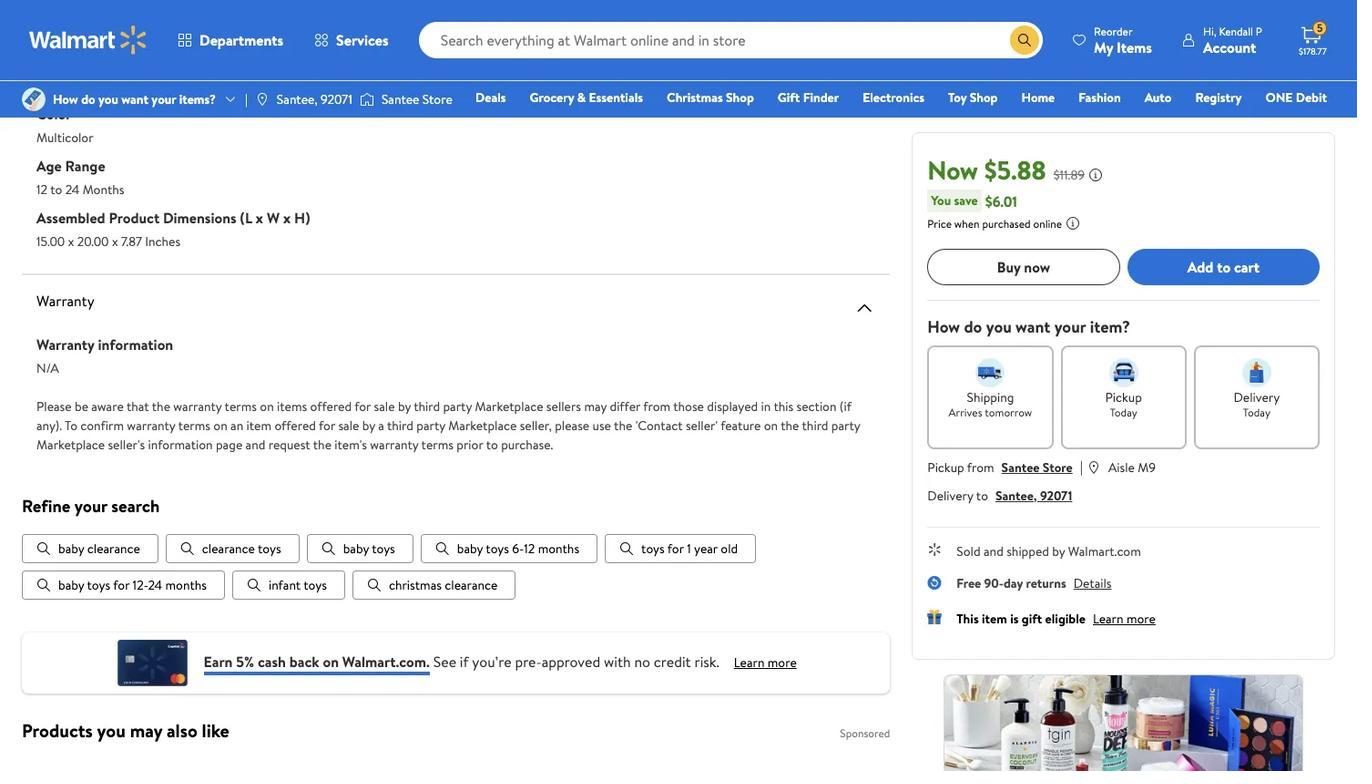 Task type: vqa. For each thing, say whether or not it's contained in the screenshot.


Task type: describe. For each thing, give the bounding box(es) containing it.
clearance for christmas clearance
[[445, 576, 498, 595]]

on left the 'items'
[[260, 397, 274, 416]]

gift finder link
[[770, 87, 848, 108]]

to inside manufacturer fisher-price color multicolor age range 12 to 24 months assembled product dimensions (l x w x h) 15.00 x 20.00 x 7.87 inches
[[50, 180, 62, 199]]

hi,
[[1204, 23, 1217, 39]]

to
[[65, 416, 77, 435]]

1 horizontal spatial third
[[414, 397, 440, 416]]

baby toys list item
[[307, 534, 414, 564]]

baby toys for 12-24 months
[[58, 576, 207, 595]]

how do you want your items?
[[53, 90, 216, 108]]

inches
[[145, 232, 181, 251]]

like
[[202, 719, 230, 743]]

0 vertical spatial store
[[423, 90, 453, 108]]

shop for christmas shop
[[726, 88, 754, 107]]

search icon image
[[1018, 33, 1033, 47]]

how for how do you want your items?
[[53, 90, 78, 108]]

2 vertical spatial marketplace
[[36, 436, 105, 454]]

earn 5% cash back on walmart.com. see if you're pre-approved with no credit risk.
[[204, 652, 720, 672]]

to inside "button"
[[1218, 257, 1231, 277]]

price inside manufacturer fisher-price color multicolor age range 12 to 24 months assembled product dimensions (l x w x h) 15.00 x 20.00 x 7.87 inches
[[74, 77, 103, 95]]

1 vertical spatial and
[[984, 542, 1004, 560]]

buy now
[[998, 257, 1051, 277]]

Search search field
[[419, 22, 1044, 58]]

items
[[277, 397, 307, 416]]

&
[[577, 88, 586, 107]]

please be aware that the warranty terms on items offered for sale by third party marketplace sellers may differ from those displayed in this section (if any). to confirm warranty terms on an item offered for sale by a third party marketplace seller, please use the 'contact seller' feature on the third party marketplace seller's information page and request the item's warranty terms prior to purchase.
[[36, 397, 861, 454]]

now
[[1025, 257, 1051, 277]]

electronics link
[[855, 87, 933, 108]]

1 vertical spatial santee,
[[996, 487, 1038, 505]]

6-
[[512, 540, 524, 558]]

toy shop
[[949, 88, 998, 107]]

1 horizontal spatial item
[[982, 610, 1008, 628]]

0 vertical spatial |
[[245, 90, 248, 108]]

learn more
[[734, 653, 797, 672]]

delivery today
[[1234, 388, 1281, 420]]

5%
[[236, 652, 254, 672]]

registry
[[1196, 88, 1243, 107]]

now $5.88
[[928, 152, 1047, 188]]

also
[[167, 719, 198, 743]]

baby for baby toys for 12-24 months
[[58, 576, 84, 595]]

n/a
[[36, 359, 59, 377]]

may inside please be aware that the warranty terms on items offered for sale by third party marketplace sellers may differ from those displayed in this section (if any). to confirm warranty terms on an item offered for sale by a third party marketplace seller, please use the 'contact seller' feature on the third party marketplace seller's information page and request the item's warranty terms prior to purchase.
[[585, 397, 607, 416]]

account
[[1204, 37, 1257, 57]]

manufacturer fisher-price color multicolor age range 12 to 24 months assembled product dimensions (l x w x h) 15.00 x 20.00 x 7.87 inches
[[36, 52, 310, 251]]

0 horizontal spatial your
[[75, 494, 107, 517]]

toys for clearance toys
[[258, 540, 281, 558]]

toys for baby toys for 12-24 months
[[87, 576, 110, 595]]

 image for how do you want your items?
[[22, 87, 46, 111]]

toys inside button
[[642, 540, 665, 558]]

baby for baby clearance
[[58, 540, 84, 558]]

infant toys list item
[[232, 571, 345, 600]]

arrives
[[949, 405, 983, 420]]

today for delivery
[[1244, 405, 1271, 420]]

home
[[1022, 88, 1056, 107]]

walmart+
[[1273, 114, 1328, 132]]

sellers
[[547, 397, 582, 416]]

christmas
[[389, 576, 442, 595]]

an
[[231, 416, 244, 435]]

the right that
[[152, 397, 170, 416]]

today for pickup
[[1111, 405, 1138, 420]]

intent image for shipping image
[[976, 358, 1006, 387]]

warranty for warranty
[[36, 291, 94, 311]]

2 vertical spatial warranty
[[370, 436, 419, 454]]

intent image for delivery image
[[1243, 358, 1272, 387]]

on right back
[[323, 652, 339, 672]]

to down pickup from santee store |
[[977, 487, 989, 505]]

deals
[[476, 88, 506, 107]]

online
[[1034, 216, 1063, 231]]

earn
[[204, 652, 233, 672]]

you save $6.01
[[932, 191, 1018, 211]]

2 horizontal spatial by
[[1053, 542, 1066, 560]]

risk.
[[695, 652, 720, 672]]

1 vertical spatial offered
[[275, 416, 316, 435]]

feature
[[721, 416, 761, 435]]

walmart+ link
[[1265, 113, 1336, 133]]

do for how do you want your items?
[[81, 90, 95, 108]]

x right w
[[283, 208, 291, 228]]

walmart image
[[29, 26, 148, 55]]

intent image for pickup image
[[1110, 358, 1139, 387]]

auto link
[[1137, 87, 1181, 108]]

your for item?
[[1055, 315, 1087, 338]]

approved
[[542, 652, 601, 672]]

in
[[761, 397, 771, 416]]

legal information image
[[1066, 216, 1081, 231]]

item inside please be aware that the warranty terms on items offered for sale by third party marketplace sellers may differ from those displayed in this section (if any). to confirm warranty terms on an item offered for sale by a third party marketplace seller, please use the 'contact seller' feature on the third party marketplace seller's information page and request the item's warranty terms prior to purchase.
[[247, 416, 272, 435]]

1 vertical spatial marketplace
[[449, 416, 517, 435]]

clearance toys list item
[[166, 534, 300, 564]]

products
[[22, 719, 93, 743]]

0 vertical spatial marketplace
[[475, 397, 544, 416]]

from inside pickup from santee store |
[[968, 458, 995, 477]]

the down differ
[[614, 416, 633, 435]]

x right (l
[[256, 208, 263, 228]]

seller,
[[520, 416, 552, 435]]

save
[[955, 191, 979, 210]]

those
[[674, 397, 704, 416]]

1 horizontal spatial learn
[[1094, 610, 1124, 628]]

0 vertical spatial santee,
[[277, 90, 318, 108]]

toys for 1 year old
[[642, 540, 738, 558]]

free
[[957, 574, 982, 592]]

you for how do you want your items?
[[98, 90, 118, 108]]

pickup for pickup from santee store |
[[928, 458, 965, 477]]

please
[[555, 416, 590, 435]]

with
[[604, 652, 631, 672]]

5
[[1318, 20, 1324, 36]]

credit
[[654, 652, 691, 672]]

shipped
[[1007, 542, 1050, 560]]

capitalone image
[[115, 640, 189, 687]]

toys for infant toys
[[304, 576, 327, 595]]

items
[[1117, 37, 1153, 57]]

0 horizontal spatial terms
[[178, 416, 210, 435]]

christmas
[[667, 88, 723, 107]]

one debit walmart+
[[1266, 88, 1328, 132]]

use
[[593, 416, 611, 435]]

for inside button
[[113, 576, 130, 595]]

1
[[687, 540, 691, 558]]

baby toys 6-12 months button
[[421, 534, 598, 564]]

refine
[[22, 494, 70, 517]]

Walmart Site-Wide search field
[[419, 22, 1044, 58]]

0 horizontal spatial third
[[387, 416, 414, 435]]

baby toys 6-12 months
[[457, 540, 580, 558]]

p
[[1257, 23, 1263, 39]]

santee, 92071
[[277, 90, 353, 108]]

how for how do you want your item?
[[928, 315, 961, 338]]

0 horizontal spatial months
[[165, 576, 207, 595]]

0 vertical spatial more
[[1127, 610, 1156, 628]]

aisle m9
[[1109, 458, 1157, 477]]

christmas clearance list item
[[353, 571, 516, 600]]

toy shop link
[[941, 87, 1007, 108]]

essentials
[[589, 88, 643, 107]]

you
[[932, 191, 952, 210]]

0 horizontal spatial by
[[362, 416, 375, 435]]

0 vertical spatial by
[[398, 397, 411, 416]]

sponsored
[[841, 726, 891, 741]]

2 vertical spatial terms
[[422, 436, 454, 454]]

deals link
[[468, 87, 514, 108]]

0 vertical spatial information
[[98, 334, 173, 355]]

baby toys button
[[307, 534, 414, 564]]

prior
[[457, 436, 483, 454]]

age
[[36, 156, 62, 176]]

year
[[694, 540, 718, 558]]

1 vertical spatial warranty
[[127, 416, 175, 435]]

1 vertical spatial 92071
[[1041, 487, 1073, 505]]

pre-
[[515, 652, 542, 672]]

$11.89
[[1054, 166, 1085, 184]]

1 vertical spatial more
[[768, 653, 797, 672]]

auto
[[1145, 88, 1172, 107]]

toys for 1 year old list item
[[605, 534, 757, 564]]

0 vertical spatial warranty
[[173, 397, 222, 416]]

gift
[[778, 88, 800, 107]]

confirm
[[80, 416, 124, 435]]



Task type: locate. For each thing, give the bounding box(es) containing it.
delivery for to
[[928, 487, 974, 505]]

manufacturer
[[36, 52, 124, 72]]

months
[[538, 540, 580, 558], [165, 576, 207, 595]]

clearance up infant toys button at the bottom of the page
[[202, 540, 255, 558]]

santee inside pickup from santee store |
[[1002, 458, 1040, 477]]

2 shop from the left
[[970, 88, 998, 107]]

toys for 1 year old button
[[605, 534, 757, 564]]

to inside please be aware that the warranty terms on items offered for sale by third party marketplace sellers may differ from those displayed in this section (if any). to confirm warranty terms on an item offered for sale by a third party marketplace seller, please use the 'contact seller' feature on the third party marketplace seller's information page and request the item's warranty terms prior to purchase.
[[486, 436, 498, 454]]

1 vertical spatial terms
[[178, 416, 210, 435]]

today down intent image for pickup
[[1111, 405, 1138, 420]]

1 horizontal spatial pickup
[[1106, 388, 1143, 406]]

toys for baby toys 6-12 months
[[486, 540, 509, 558]]

to left cart
[[1218, 257, 1231, 277]]

0 vertical spatial terms
[[225, 397, 257, 416]]

toys left "1"
[[642, 540, 665, 558]]

m9
[[1138, 458, 1157, 477]]

infant toys
[[269, 576, 327, 595]]

months right 6-
[[538, 540, 580, 558]]

pickup from santee store |
[[928, 457, 1084, 477]]

infant
[[269, 576, 301, 595]]

section
[[797, 397, 837, 416]]

aisle
[[1109, 458, 1135, 477]]

do up intent image for shipping
[[965, 315, 983, 338]]

x right 15.00
[[68, 232, 74, 251]]

learn right risk.
[[734, 653, 765, 672]]

0 horizontal spatial from
[[644, 397, 671, 416]]

delivery up sold
[[928, 487, 974, 505]]

0 horizontal spatial  image
[[22, 87, 46, 111]]

1 horizontal spatial by
[[398, 397, 411, 416]]

want left "items?"
[[121, 90, 149, 108]]

toys down 'baby clearance'
[[87, 576, 110, 595]]

1 vertical spatial |
[[1081, 457, 1084, 477]]

the left item's
[[313, 436, 332, 454]]

shop right toy
[[970, 88, 998, 107]]

this
[[957, 610, 979, 628]]

1 horizontal spatial shop
[[970, 88, 998, 107]]

delivery for today
[[1234, 388, 1281, 406]]

santee, down services popup button
[[277, 90, 318, 108]]

sale up item's
[[338, 416, 359, 435]]

warranty image
[[854, 297, 876, 319]]

this item is gift eligible learn more
[[957, 610, 1156, 628]]

 image for santee store
[[360, 90, 375, 108]]

services button
[[299, 18, 404, 62]]

want down now at the top of the page
[[1016, 315, 1051, 338]]

to down age
[[50, 180, 62, 199]]

0 horizontal spatial sale
[[338, 416, 359, 435]]

12-
[[133, 576, 148, 595]]

terms
[[225, 397, 257, 416], [178, 416, 210, 435], [422, 436, 454, 454]]

0 horizontal spatial want
[[121, 90, 149, 108]]

1 horizontal spatial how
[[928, 315, 961, 338]]

1 horizontal spatial price
[[928, 216, 952, 231]]

learn more button
[[1094, 610, 1156, 628]]

baby toys for 12-24 months list item
[[22, 571, 225, 600]]

0 vertical spatial may
[[585, 397, 607, 416]]

2 horizontal spatial terms
[[422, 436, 454, 454]]

free 90-day returns details
[[957, 574, 1112, 592]]

 image left santee, 92071 on the left
[[255, 92, 270, 107]]

1 horizontal spatial 12
[[524, 540, 535, 558]]

| left aisle
[[1081, 457, 1084, 477]]

0 horizontal spatial 12
[[36, 180, 47, 199]]

1 horizontal spatial 92071
[[1041, 487, 1073, 505]]

1 horizontal spatial delivery
[[1234, 388, 1281, 406]]

months right "12-" in the bottom left of the page
[[165, 576, 207, 595]]

day
[[1004, 574, 1024, 592]]

displayed
[[707, 397, 758, 416]]

hi, kendall p account
[[1204, 23, 1263, 57]]

92071 down services popup button
[[321, 90, 353, 108]]

terms left prior
[[422, 436, 454, 454]]

1 vertical spatial learn
[[734, 653, 765, 672]]

this
[[774, 397, 794, 416]]

information left page
[[148, 436, 213, 454]]

(if
[[840, 397, 852, 416]]

warranty up warranty information
[[36, 291, 94, 311]]

sale up "a"
[[374, 397, 395, 416]]

your for items?
[[152, 90, 176, 108]]

0 horizontal spatial delivery
[[928, 487, 974, 505]]

0 vertical spatial months
[[538, 540, 580, 558]]

the down this
[[781, 416, 800, 435]]

warranty
[[36, 291, 94, 311], [36, 334, 94, 355]]

differ
[[610, 397, 641, 416]]

0 vertical spatial sale
[[374, 397, 395, 416]]

1 horizontal spatial more
[[1127, 610, 1156, 628]]

1 horizontal spatial  image
[[255, 92, 270, 107]]

toys right infant
[[304, 576, 327, 595]]

santee up santee, 92071 button
[[1002, 458, 1040, 477]]

92071 down the santee store button
[[1041, 487, 1073, 505]]

1 vertical spatial store
[[1043, 458, 1073, 477]]

 image for santee, 92071
[[255, 92, 270, 107]]

1 vertical spatial may
[[130, 719, 162, 743]]

0 horizontal spatial do
[[81, 90, 95, 108]]

gifting made easy image
[[928, 610, 943, 624]]

1 vertical spatial want
[[1016, 315, 1051, 338]]

1 horizontal spatial sale
[[374, 397, 395, 416]]

assembled
[[36, 208, 105, 228]]

for inside button
[[668, 540, 684, 558]]

how
[[53, 90, 78, 108], [928, 315, 961, 338]]

delivery down intent image for delivery in the right of the page
[[1234, 388, 1281, 406]]

how up multicolor
[[53, 90, 78, 108]]

0 horizontal spatial learn
[[734, 653, 765, 672]]

toys up infant
[[258, 540, 281, 558]]

warranty
[[173, 397, 222, 416], [127, 416, 175, 435], [370, 436, 419, 454]]

12 inside manufacturer fisher-price color multicolor age range 12 to 24 months assembled product dimensions (l x w x h) 15.00 x 20.00 x 7.87 inches
[[36, 180, 47, 199]]

infant toys button
[[232, 571, 345, 600]]

92071
[[321, 90, 353, 108], [1041, 487, 1073, 505]]

warranty up page
[[173, 397, 222, 416]]

2 horizontal spatial third
[[803, 416, 829, 435]]

baby for baby toys 6-12 months
[[457, 540, 483, 558]]

terms up the an
[[225, 397, 257, 416]]

is
[[1011, 610, 1019, 628]]

santee, down pickup from santee store |
[[996, 487, 1038, 505]]

0 vertical spatial want
[[121, 90, 149, 108]]

0 horizontal spatial 24
[[65, 180, 80, 199]]

0 horizontal spatial santee,
[[277, 90, 318, 108]]

item
[[247, 416, 272, 435], [982, 610, 1008, 628]]

x
[[256, 208, 263, 228], [283, 208, 291, 228], [68, 232, 74, 251], [112, 232, 118, 251]]

party up prior
[[443, 397, 472, 416]]

price down manufacturer at left
[[74, 77, 103, 95]]

no
[[635, 652, 651, 672]]

0 horizontal spatial santee
[[382, 90, 420, 108]]

marketplace up 'seller,' at the left bottom of the page
[[475, 397, 544, 416]]

request
[[269, 436, 310, 454]]

store inside pickup from santee store |
[[1043, 458, 1073, 477]]

1 horizontal spatial clearance
[[202, 540, 255, 558]]

baby clearance list item
[[22, 534, 158, 564]]

5 $178.77
[[1300, 20, 1328, 57]]

offered down the 'items'
[[275, 416, 316, 435]]

warranty up n/a
[[36, 334, 94, 355]]

how right warranty icon
[[928, 315, 961, 338]]

marketplace down to
[[36, 436, 105, 454]]

1 today from the left
[[1111, 405, 1138, 420]]

0 vertical spatial 24
[[65, 180, 80, 199]]

today inside pickup today
[[1111, 405, 1138, 420]]

1 vertical spatial warranty
[[36, 334, 94, 355]]

shop for toy shop
[[970, 88, 998, 107]]

details button
[[1074, 574, 1112, 592]]

0 horizontal spatial 92071
[[321, 90, 353, 108]]

| right "items?"
[[245, 90, 248, 108]]

and right sold
[[984, 542, 1004, 560]]

24
[[65, 180, 80, 199], [148, 576, 162, 595]]

grocery
[[530, 88, 574, 107]]

clearance inside list item
[[445, 576, 498, 595]]

product
[[109, 208, 160, 228]]

offered right the 'items'
[[310, 397, 352, 416]]

party down the (if
[[832, 416, 861, 435]]

santee down the services
[[382, 90, 420, 108]]

0 vertical spatial how
[[53, 90, 78, 108]]

0 horizontal spatial and
[[246, 436, 266, 454]]

learn down details at the bottom right of page
[[1094, 610, 1124, 628]]

0 horizontal spatial today
[[1111, 405, 1138, 420]]

 image left santee store
[[360, 90, 375, 108]]

0 vertical spatial price
[[74, 77, 103, 95]]

to right prior
[[486, 436, 498, 454]]

purchased
[[983, 216, 1031, 231]]

pickup down arrives
[[928, 458, 965, 477]]

1 horizontal spatial today
[[1244, 405, 1271, 420]]

today inside delivery today
[[1244, 405, 1271, 420]]

0 vertical spatial item
[[247, 416, 272, 435]]

24 inside baby toys for 12-24 months button
[[148, 576, 162, 595]]

color
[[36, 104, 72, 124]]

 image
[[22, 87, 46, 111], [360, 90, 375, 108], [255, 92, 270, 107]]

want for items?
[[121, 90, 149, 108]]

you right products
[[97, 719, 126, 743]]

learn more about strikethrough prices image
[[1089, 168, 1104, 182]]

1 vertical spatial your
[[1055, 315, 1087, 338]]

your left "items?"
[[152, 90, 176, 108]]

0 horizontal spatial may
[[130, 719, 162, 743]]

pickup today
[[1106, 388, 1143, 420]]

that
[[127, 397, 149, 416]]

store up santee, 92071 button
[[1043, 458, 1073, 477]]

baby inside list item
[[343, 540, 369, 558]]

1 vertical spatial pickup
[[928, 458, 965, 477]]

purchase.
[[501, 436, 553, 454]]

you for how do you want your item?
[[987, 315, 1012, 338]]

1 horizontal spatial terms
[[225, 397, 257, 416]]

0 horizontal spatial item
[[247, 416, 272, 435]]

1 horizontal spatial your
[[152, 90, 176, 108]]

fisher-
[[36, 77, 74, 95]]

1 vertical spatial by
[[362, 416, 375, 435]]

may left also
[[130, 719, 162, 743]]

clearance up baby toys for 12-24 months button on the bottom left of page
[[87, 540, 140, 558]]

debit
[[1297, 88, 1328, 107]]

1 vertical spatial price
[[928, 216, 952, 231]]

2 horizontal spatial your
[[1055, 315, 1087, 338]]

0 horizontal spatial pickup
[[928, 458, 965, 477]]

add to cart
[[1188, 257, 1260, 277]]

12
[[36, 180, 47, 199], [524, 540, 535, 558]]

do right the fisher-
[[81, 90, 95, 108]]

list
[[22, 534, 891, 600]]

store left deals
[[423, 90, 453, 108]]

third
[[414, 397, 440, 416], [387, 416, 414, 435], [803, 416, 829, 435]]

information inside please be aware that the warranty terms on items offered for sale by third party marketplace sellers may differ from those displayed in this section (if any). to confirm warranty terms on an item offered for sale by a third party marketplace seller, please use the 'contact seller' feature on the third party marketplace seller's information page and request the item's warranty terms prior to purchase.
[[148, 436, 213, 454]]

item's
[[335, 436, 367, 454]]

if
[[460, 652, 469, 672]]

and right page
[[246, 436, 266, 454]]

1 horizontal spatial store
[[1043, 458, 1073, 477]]

0 horizontal spatial store
[[423, 90, 453, 108]]

0 vertical spatial warranty
[[36, 291, 94, 311]]

1 horizontal spatial months
[[538, 540, 580, 558]]

capital one  earn 5% cash back on walmart.com. see if you're pre-approved with no credit risk. learn more element
[[734, 653, 797, 673]]

on down in in the bottom of the page
[[764, 416, 778, 435]]

24 inside manufacturer fisher-price color multicolor age range 12 to 24 months assembled product dimensions (l x w x h) 15.00 x 20.00 x 7.87 inches
[[65, 180, 80, 199]]

list containing baby clearance
[[22, 534, 891, 600]]

range
[[65, 156, 105, 176]]

may up use
[[585, 397, 607, 416]]

from up delivery to santee, 92071
[[968, 458, 995, 477]]

0 vertical spatial 12
[[36, 180, 47, 199]]

0 horizontal spatial more
[[768, 653, 797, 672]]

on left the an
[[214, 416, 228, 435]]

baby toys 6-12 months list item
[[421, 534, 598, 564]]

1 horizontal spatial santee,
[[996, 487, 1038, 505]]

pickup for pickup today
[[1106, 388, 1143, 406]]

0 vertical spatial your
[[152, 90, 176, 108]]

0 vertical spatial and
[[246, 436, 266, 454]]

toys inside list item
[[372, 540, 395, 558]]

you up intent image for shipping
[[987, 315, 1012, 338]]

terms left the an
[[178, 416, 210, 435]]

0 horizontal spatial |
[[245, 90, 248, 108]]

eligible
[[1046, 610, 1086, 628]]

x left 7.87
[[112, 232, 118, 251]]

1 horizontal spatial do
[[965, 315, 983, 338]]

santee
[[382, 90, 420, 108], [1002, 458, 1040, 477]]

2 vertical spatial by
[[1053, 542, 1066, 560]]

page
[[216, 436, 243, 454]]

party right "a"
[[417, 416, 446, 435]]

1 horizontal spatial 24
[[148, 576, 162, 595]]

shop right christmas at the top of page
[[726, 88, 754, 107]]

old
[[721, 540, 738, 558]]

0 horizontal spatial clearance
[[87, 540, 140, 558]]

toys for baby toys
[[372, 540, 395, 558]]

add to cart button
[[1128, 249, 1321, 285]]

clearance for baby clearance
[[87, 540, 140, 558]]

dimensions
[[163, 208, 237, 228]]

a
[[378, 416, 384, 435]]

baby for baby toys
[[343, 540, 369, 558]]

$178.77
[[1300, 45, 1328, 57]]

want for item?
[[1016, 315, 1051, 338]]

clearance down baby toys 6-12 months list item
[[445, 576, 498, 595]]

fashion
[[1079, 88, 1122, 107]]

your
[[152, 90, 176, 108], [1055, 315, 1087, 338], [75, 494, 107, 517]]

item left is
[[982, 610, 1008, 628]]

christmas clearance button
[[353, 571, 516, 600]]

1 vertical spatial you
[[987, 315, 1012, 338]]

more right risk.
[[768, 653, 797, 672]]

today down intent image for delivery in the right of the page
[[1244, 405, 1271, 420]]

1 shop from the left
[[726, 88, 754, 107]]

months
[[83, 180, 124, 199]]

pickup down intent image for pickup
[[1106, 388, 1143, 406]]

one
[[1266, 88, 1294, 107]]

cash
[[258, 652, 286, 672]]

finder
[[803, 88, 840, 107]]

item right the an
[[247, 416, 272, 435]]

2 warranty from the top
[[36, 334, 94, 355]]

information up that
[[98, 334, 173, 355]]

seller's
[[108, 436, 145, 454]]

0 vertical spatial offered
[[310, 397, 352, 416]]

sold and shipped by walmart.com
[[957, 542, 1142, 560]]

0 vertical spatial do
[[81, 90, 95, 108]]

and inside please be aware that the warranty terms on items offered for sale by third party marketplace sellers may differ from those displayed in this section (if any). to confirm warranty terms on an item offered for sale by a third party marketplace seller, please use the 'contact seller' feature on the third party marketplace seller's information page and request the item's warranty terms prior to purchase.
[[246, 436, 266, 454]]

from up 'contact
[[644, 397, 671, 416]]

warranty for warranty information
[[36, 334, 94, 355]]

refine your search
[[22, 494, 160, 517]]

0 vertical spatial from
[[644, 397, 671, 416]]

12 inside button
[[524, 540, 535, 558]]

1 vertical spatial santee
[[1002, 458, 1040, 477]]

registry link
[[1188, 87, 1251, 108]]

grocery & essentials link
[[522, 87, 652, 108]]

your left the item?
[[1055, 315, 1087, 338]]

kendall
[[1220, 23, 1254, 39]]

0 vertical spatial you
[[98, 90, 118, 108]]

warranty down "a"
[[370, 436, 419, 454]]

you down manufacturer at left
[[98, 90, 118, 108]]

1 vertical spatial months
[[165, 576, 207, 595]]

0 horizontal spatial how
[[53, 90, 78, 108]]

1 warranty from the top
[[36, 291, 94, 311]]

your up baby clearance list item
[[75, 494, 107, 517]]

marketplace up prior
[[449, 416, 517, 435]]

santee, 92071 button
[[996, 487, 1073, 505]]

from inside please be aware that the warranty terms on items offered for sale by third party marketplace sellers may differ from those displayed in this section (if any). to confirm warranty terms on an item offered for sale by a third party marketplace seller, please use the 'contact seller' feature on the third party marketplace seller's information page and request the item's warranty terms prior to purchase.
[[644, 397, 671, 416]]

1 vertical spatial delivery
[[928, 487, 974, 505]]

by
[[398, 397, 411, 416], [362, 416, 375, 435], [1053, 542, 1066, 560]]

1 vertical spatial sale
[[338, 416, 359, 435]]

reorder my items
[[1095, 23, 1153, 57]]

baby clearance button
[[22, 534, 158, 564]]

1 horizontal spatial may
[[585, 397, 607, 416]]

to
[[50, 180, 62, 199], [1218, 257, 1231, 277], [486, 436, 498, 454], [977, 487, 989, 505]]

2 today from the left
[[1244, 405, 1271, 420]]

gift
[[1022, 610, 1043, 628]]

for
[[355, 397, 371, 416], [319, 416, 335, 435], [668, 540, 684, 558], [113, 576, 130, 595]]

do for how do you want your item?
[[965, 315, 983, 338]]

home link
[[1014, 87, 1064, 108]]

1 vertical spatial how
[[928, 315, 961, 338]]

warranty down that
[[127, 416, 175, 435]]

toys up christmas in the bottom left of the page
[[372, 540, 395, 558]]

toys left 6-
[[486, 540, 509, 558]]

2 vertical spatial you
[[97, 719, 126, 743]]

more right eligible
[[1127, 610, 1156, 628]]

clearance toys button
[[166, 534, 300, 564]]

party
[[443, 397, 472, 416], [417, 416, 446, 435], [832, 416, 861, 435]]

pickup inside pickup from santee store |
[[928, 458, 965, 477]]

price down you
[[928, 216, 952, 231]]

0 vertical spatial 92071
[[321, 90, 353, 108]]

0 vertical spatial santee
[[382, 90, 420, 108]]

 image up multicolor
[[22, 87, 46, 111]]

reorder
[[1095, 23, 1133, 39]]

1 horizontal spatial |
[[1081, 457, 1084, 477]]



